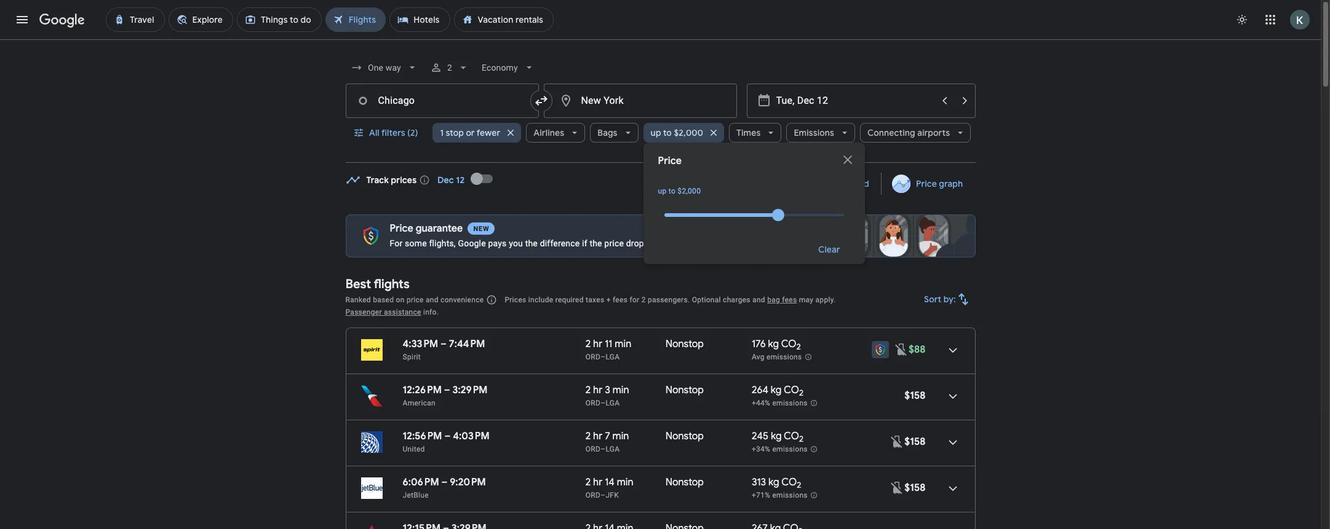 Task type: vqa. For each thing, say whether or not it's contained in the screenshot.
"Feedback"
no



Task type: describe. For each thing, give the bounding box(es) containing it.
total duration 2 hr 14 min. element containing 2 hr 14 min
[[586, 477, 666, 491]]

sort
[[924, 294, 941, 305]]

+34% emissions
[[752, 446, 808, 454]]

dec
[[438, 175, 454, 186]]

Departure text field
[[776, 84, 934, 118]]

fewer
[[477, 127, 500, 138]]

prices
[[505, 296, 526, 305]]

176 kg co 2
[[752, 338, 801, 353]]

2 total duration 2 hr 14 min. element from the top
[[586, 523, 666, 530]]

filters
[[381, 127, 405, 138]]

date
[[831, 178, 850, 189]]

88 US dollars text field
[[909, 344, 926, 356]]

2 inside prices include required taxes + fees for 2 passengers. optional charges and bag fees may apply. passenger assistance
[[641, 296, 646, 305]]

ord for 2 hr 7 min
[[586, 445, 601, 454]]

drops
[[626, 239, 649, 249]]

1 stop or fewer button
[[433, 118, 521, 148]]

0 horizontal spatial price
[[407, 296, 424, 305]]

co for 313
[[781, 477, 797, 489]]

Arrival time: 9:20 PM. text field
[[450, 477, 486, 489]]

+
[[606, 296, 611, 305]]

spirit
[[403, 353, 421, 362]]

date grid button
[[799, 173, 879, 195]]

emissions for 176
[[767, 353, 802, 362]]

kg for 245
[[771, 431, 782, 443]]

best flights main content
[[345, 164, 975, 530]]

prices include required taxes + fees for 2 passengers. optional charges and bag fees may apply. passenger assistance
[[345, 296, 836, 317]]

nonstop flight. element for 2 hr 7 min
[[666, 431, 704, 445]]

guarantee
[[416, 223, 463, 235]]

new
[[473, 225, 489, 233]]

stop
[[446, 127, 464, 138]]

1 vertical spatial up to $2,000
[[658, 187, 701, 196]]

7
[[605, 431, 610, 443]]

Arrival time: 3:29 PM. text field
[[451, 523, 486, 530]]

313
[[752, 477, 766, 489]]

2 hr 11 min ord – lga
[[586, 338, 631, 362]]

or
[[466, 127, 475, 138]]

0 vertical spatial price
[[604, 239, 624, 249]]

hr for 3
[[593, 385, 603, 397]]

264 kg co 2
[[752, 385, 804, 399]]

convenience
[[441, 296, 484, 305]]

emissions for 264
[[772, 399, 808, 408]]

1 $158 from the top
[[904, 390, 926, 402]]

flight details. leaves o'hare international airport at 6:06 pm on tuesday, december 12 and arrives at john f. kennedy international airport at 9:20 pm on tuesday, december 12. image
[[938, 474, 967, 504]]

book.
[[688, 239, 710, 249]]

optional
[[692, 296, 721, 305]]

none search field containing price
[[345, 53, 975, 265]]

for
[[630, 296, 639, 305]]

4:03 pm
[[453, 431, 489, 443]]

on
[[396, 296, 405, 305]]

connecting airports
[[867, 127, 950, 138]]

nonstop flight. element for 2 hr 14 min
[[666, 477, 704, 491]]

best flights
[[345, 277, 410, 292]]

learn more about ranking image
[[486, 295, 497, 306]]

times button
[[729, 118, 782, 148]]

2 inside 2 popup button
[[447, 63, 452, 73]]

lga for 7
[[606, 445, 620, 454]]

245 kg co 2
[[752, 431, 804, 445]]

up inside popup button
[[651, 127, 661, 138]]

Departure time: 4:33 PM. text field
[[403, 338, 438, 351]]

airlines
[[534, 127, 564, 138]]

– inside 2 hr 11 min ord – lga
[[601, 353, 606, 362]]

min for 2 hr 11 min
[[615, 338, 631, 351]]

best
[[345, 277, 371, 292]]

2 inside 2 hr 3 min ord – lga
[[586, 385, 591, 397]]

1 stop or fewer
[[440, 127, 500, 138]]

hr for 14
[[593, 477, 603, 489]]

this price for this flight doesn't include overhead bin access. if you need a carry-on bag, use the bags filter to update prices. image for 313
[[890, 481, 904, 496]]

2 hr 3 min ord – lga
[[586, 385, 629, 408]]

nonstop for 2 hr 3 min
[[666, 385, 704, 397]]

avg
[[752, 353, 765, 362]]

7:44 pm
[[449, 338, 485, 351]]

+44% emissions
[[752, 399, 808, 408]]

min for 2 hr 3 min
[[613, 385, 629, 397]]

Arrival time: 4:03 PM. text field
[[453, 431, 489, 443]]

2 inside 264 kg co 2
[[799, 388, 804, 399]]

3
[[605, 385, 610, 397]]

nonstop flight. element for 2 hr 11 min
[[666, 338, 704, 353]]

track
[[366, 175, 389, 186]]

12:56 pm
[[403, 431, 442, 443]]

2 button
[[425, 53, 475, 82]]

– inside 2 hr 3 min ord – lga
[[601, 399, 606, 408]]

date grid
[[831, 178, 869, 189]]

nonstop flight. element for 2 hr 3 min
[[666, 385, 704, 399]]

leaves o'hare international airport at 12:15 pm on tuesday, december 12 and arrives at laguardia airport at 3:29 pm on tuesday, december 12. element
[[403, 523, 486, 530]]

for some flights, google pays you the difference if the price drops after you book.
[[390, 239, 710, 249]]

and inside prices include required taxes + fees for 2 passengers. optional charges and bag fees may apply. passenger assistance
[[752, 296, 765, 305]]

Departure time: 6:06 PM. text field
[[403, 477, 439, 489]]

$158 for 245
[[904, 436, 926, 448]]

hr for 11
[[593, 338, 603, 351]]

if
[[582, 239, 587, 249]]

clear button
[[803, 235, 855, 265]]

flights,
[[429, 239, 456, 249]]

4:33 pm – 7:44 pm spirit
[[403, 338, 485, 362]]

learn more about tracked prices image
[[419, 175, 430, 186]]

connecting
[[867, 127, 915, 138]]

times
[[736, 127, 761, 138]]

total duration 2 hr 11 min. element
[[586, 338, 666, 353]]

bag fees button
[[767, 296, 797, 305]]

american
[[403, 399, 436, 408]]

this price for this flight doesn't include overhead bin access. if you need a carry-on bag, use the bags filter to update prices. image for 245
[[890, 435, 904, 449]]

1 fees from the left
[[613, 296, 628, 305]]

– inside 6:06 pm – 9:20 pm jetblue
[[441, 477, 447, 489]]

$158 for 313
[[904, 482, 926, 495]]

swap origin and destination. image
[[534, 94, 548, 108]]

– inside the 12:56 pm – 4:03 pm united
[[444, 431, 451, 443]]

by:
[[943, 294, 956, 305]]

Departure time: 12:26 PM. text field
[[403, 385, 442, 397]]

find the best price region
[[345, 164, 975, 205]]

clear
[[818, 244, 840, 255]]

6:06 pm – 9:20 pm jetblue
[[403, 477, 486, 500]]

1 vertical spatial up
[[658, 187, 667, 196]]

2 inside 313 kg co 2
[[797, 481, 801, 491]]

Departure time: 12:15 PM. text field
[[403, 523, 441, 530]]

2 fees from the left
[[782, 296, 797, 305]]

based
[[373, 296, 394, 305]]

11
[[605, 338, 612, 351]]

1 you from the left
[[509, 239, 523, 249]]

jetblue
[[403, 492, 429, 500]]

total duration 2 hr 3 min. element
[[586, 385, 666, 399]]

pays
[[488, 239, 507, 249]]

kg for 264
[[771, 385, 782, 397]]

prices
[[391, 175, 417, 186]]

1 vertical spatial to
[[669, 187, 676, 196]]

price for price graph
[[916, 178, 937, 189]]

price graph
[[916, 178, 963, 189]]

some
[[405, 239, 427, 249]]

charges
[[723, 296, 750, 305]]

emissions
[[794, 127, 834, 138]]

nonstop for 2 hr 7 min
[[666, 431, 704, 443]]

united
[[403, 445, 425, 454]]

change appearance image
[[1227, 5, 1257, 34]]



Task type: locate. For each thing, give the bounding box(es) containing it.
sort by: button
[[919, 285, 975, 314]]

None search field
[[345, 53, 975, 265]]

3:29 pm
[[453, 385, 488, 397]]

1 and from the left
[[426, 296, 439, 305]]

nonstop for 2 hr 14 min
[[666, 477, 704, 489]]

min right 14
[[617, 477, 633, 489]]

lga for 11
[[606, 353, 620, 362]]

0 vertical spatial to
[[663, 127, 672, 138]]

2
[[447, 63, 452, 73], [641, 296, 646, 305], [586, 338, 591, 351], [796, 342, 801, 353], [586, 385, 591, 397], [799, 388, 804, 399], [586, 431, 591, 443], [799, 434, 804, 445], [586, 477, 591, 489], [797, 481, 801, 491]]

to
[[663, 127, 672, 138], [669, 187, 676, 196]]

emissions down 264 kg co 2
[[772, 399, 808, 408]]

ord
[[586, 353, 601, 362], [586, 399, 601, 408], [586, 445, 601, 454], [586, 492, 601, 500]]

– inside 4:33 pm – 7:44 pm spirit
[[441, 338, 447, 351]]

difference
[[540, 239, 580, 249]]

price inside search box
[[658, 155, 682, 167]]

this price for this flight doesn't include overhead bin access. if you need a carry-on bag, use the bags filter to update prices. image
[[894, 342, 909, 357], [890, 435, 904, 449], [890, 481, 904, 496]]

emissions down 245 kg co 2
[[772, 446, 808, 454]]

kg for 176
[[768, 338, 779, 351]]

fees right +
[[613, 296, 628, 305]]

–
[[441, 338, 447, 351], [601, 353, 606, 362], [444, 385, 450, 397], [601, 399, 606, 408], [444, 431, 451, 443], [601, 445, 606, 454], [441, 477, 447, 489], [601, 492, 606, 500]]

kg inside 176 kg co 2
[[768, 338, 779, 351]]

0 vertical spatial this price for this flight doesn't include overhead bin access. if you need a carry-on bag, use the bags filter to update prices. image
[[894, 342, 909, 357]]

12
[[456, 175, 465, 186]]

6:06 pm
[[403, 477, 439, 489]]

– down the 7
[[601, 445, 606, 454]]

to inside popup button
[[663, 127, 672, 138]]

price down the up to $2,000 popup button
[[658, 155, 682, 167]]

passenger assistance button
[[345, 308, 421, 317]]

taxes
[[586, 296, 604, 305]]

0 vertical spatial lga
[[606, 353, 620, 362]]

2 you from the left
[[672, 239, 686, 249]]

for
[[390, 239, 403, 249]]

hr inside 2 hr 3 min ord – lga
[[593, 385, 603, 397]]

ord down total duration 2 hr 7 min. element
[[586, 445, 601, 454]]

– right 4:33 pm
[[441, 338, 447, 351]]

leaves o'hare international airport at 12:26 pm on tuesday, december 12 and arrives at laguardia airport at 3:29 pm on tuesday, december 12. element
[[403, 385, 488, 397]]

3 nonstop flight. element from the top
[[666, 431, 704, 445]]

airports
[[917, 127, 950, 138]]

1 horizontal spatial you
[[672, 239, 686, 249]]

313 kg co 2
[[752, 477, 801, 491]]

ranked based on price and convenience
[[345, 296, 484, 305]]

price guarantee
[[390, 223, 463, 235]]

passenger
[[345, 308, 382, 317]]

this price for this flight doesn't include overhead bin access. if you need a carry-on bag, use the bags filter to update prices. image down $158 text field at the bottom right of page
[[890, 481, 904, 496]]

$158 left flight details. leaves o'hare international airport at 6:06 pm on tuesday, december 12 and arrives at john f. kennedy international airport at 9:20 pm on tuesday, december 12. icon
[[904, 482, 926, 495]]

assistance
[[384, 308, 421, 317]]

$2,000 up the find the best price 'region'
[[674, 127, 703, 138]]

12:56 pm – 4:03 pm united
[[403, 431, 489, 454]]

min right the 7
[[612, 431, 629, 443]]

the
[[525, 239, 538, 249], [590, 239, 602, 249]]

2 inside 2 hr 7 min ord – lga
[[586, 431, 591, 443]]

2 nonstop flight. element from the top
[[666, 385, 704, 399]]

5 nonstop flight. element from the top
[[666, 523, 704, 530]]

total duration 2 hr 14 min. element down jfk
[[586, 523, 666, 530]]

lga down 11
[[606, 353, 620, 362]]

2 hr 7 min ord – lga
[[586, 431, 629, 454]]

$2,000 up 'book.'
[[678, 187, 701, 196]]

this price for this flight doesn't include overhead bin access. if you need a carry-on bag, use the bags filter to update prices. image up $158 text box
[[894, 342, 909, 357]]

1 vertical spatial total duration 2 hr 14 min. element
[[586, 523, 666, 530]]

up to $2,000 inside popup button
[[651, 127, 703, 138]]

up to $2,000 button
[[643, 118, 724, 148]]

3 nonstop from the top
[[666, 431, 704, 443]]

$2,000 inside popup button
[[674, 127, 703, 138]]

1 vertical spatial lga
[[606, 399, 620, 408]]

the right if
[[590, 239, 602, 249]]

all
[[369, 127, 379, 138]]

1 total duration 2 hr 14 min. element from the top
[[586, 477, 666, 491]]

lga inside 2 hr 11 min ord – lga
[[606, 353, 620, 362]]

price left drops
[[604, 239, 624, 249]]

2 $158 from the top
[[904, 436, 926, 448]]

connecting airports button
[[860, 118, 971, 148]]

min for 2 hr 7 min
[[612, 431, 629, 443]]

price for price guarantee
[[390, 223, 413, 235]]

min inside 2 hr 14 min ord – jfk
[[617, 477, 633, 489]]

0 vertical spatial total duration 2 hr 14 min. element
[[586, 477, 666, 491]]

lga inside 2 hr 7 min ord – lga
[[606, 445, 620, 454]]

12:26 pm – 3:29 pm american
[[403, 385, 488, 408]]

lga down the 7
[[606, 445, 620, 454]]

+71%
[[752, 492, 770, 500]]

+71% emissions
[[752, 492, 808, 500]]

emissions
[[767, 353, 802, 362], [772, 399, 808, 408], [772, 446, 808, 454], [772, 492, 808, 500]]

min inside 2 hr 11 min ord – lga
[[615, 338, 631, 351]]

2 hr from the top
[[593, 385, 603, 397]]

required
[[555, 296, 584, 305]]

0 vertical spatial up
[[651, 127, 661, 138]]

nonstop flight. element
[[666, 338, 704, 353], [666, 385, 704, 399], [666, 431, 704, 445], [666, 477, 704, 491], [666, 523, 704, 530]]

nonstop
[[666, 338, 704, 351], [666, 385, 704, 397], [666, 431, 704, 443], [666, 477, 704, 489]]

1 nonstop flight. element from the top
[[666, 338, 704, 353]]

hr for 7
[[593, 431, 603, 443]]

ord inside 2 hr 11 min ord – lga
[[586, 353, 601, 362]]

3 ord from the top
[[586, 445, 601, 454]]

emissions for 313
[[772, 492, 808, 500]]

0 vertical spatial $2,000
[[674, 127, 703, 138]]

sort by:
[[924, 294, 956, 305]]

bag
[[767, 296, 780, 305]]

ord left jfk
[[586, 492, 601, 500]]

kg
[[768, 338, 779, 351], [771, 385, 782, 397], [771, 431, 782, 443], [768, 477, 779, 489]]

lga inside 2 hr 3 min ord – lga
[[606, 399, 620, 408]]

ord for 2 hr 11 min
[[586, 353, 601, 362]]

all filters (2) button
[[345, 118, 428, 148]]

New feature text field
[[468, 223, 495, 235]]

emissions down 176 kg co 2
[[767, 353, 802, 362]]

$158
[[904, 390, 926, 402], [904, 436, 926, 448], [904, 482, 926, 495]]

0 vertical spatial $158
[[904, 390, 926, 402]]

total duration 2 hr 14 min. element
[[586, 477, 666, 491], [586, 523, 666, 530]]

emissions down 313 kg co 2
[[772, 492, 808, 500]]

flight details. leaves o'hare international airport at 4:33 pm on tuesday, december 12 and arrives at laguardia airport at 7:44 pm on tuesday, december 12. image
[[938, 336, 967, 365]]

1
[[440, 127, 444, 138]]

– left the 'arrival time: 9:20 pm.' text field
[[441, 477, 447, 489]]

– inside 2 hr 7 min ord – lga
[[601, 445, 606, 454]]

1 horizontal spatial and
[[752, 296, 765, 305]]

flight details. leaves o'hare international airport at 12:56 pm on tuesday, december 12 and arrives at laguardia airport at 4:03 pm on tuesday, december 12. image
[[938, 428, 967, 458]]

2 vertical spatial lga
[[606, 445, 620, 454]]

kg up avg emissions
[[768, 338, 779, 351]]

price inside button
[[916, 178, 937, 189]]

(2)
[[407, 127, 418, 138]]

main menu image
[[15, 12, 30, 27]]

min right 3
[[613, 385, 629, 397]]

total duration 2 hr 7 min. element
[[586, 431, 666, 445]]

ranked
[[345, 296, 371, 305]]

3 hr from the top
[[593, 431, 603, 443]]

hr left 3
[[593, 385, 603, 397]]

2 nonstop from the top
[[666, 385, 704, 397]]

1 vertical spatial price
[[916, 178, 937, 189]]

price
[[658, 155, 682, 167], [916, 178, 937, 189], [390, 223, 413, 235]]

bags
[[598, 127, 617, 138]]

None text field
[[345, 84, 539, 118], [544, 84, 737, 118], [345, 84, 539, 118], [544, 84, 737, 118]]

1 horizontal spatial price
[[658, 155, 682, 167]]

min
[[615, 338, 631, 351], [613, 385, 629, 397], [612, 431, 629, 443], [617, 477, 633, 489]]

3 $158 from the top
[[904, 482, 926, 495]]

0 horizontal spatial fees
[[613, 296, 628, 305]]

lga down 3
[[606, 399, 620, 408]]

leaves o'hare international airport at 12:56 pm on tuesday, december 12 and arrives at laguardia airport at 4:03 pm on tuesday, december 12. element
[[403, 431, 489, 443]]

kg inside 245 kg co 2
[[771, 431, 782, 443]]

ord for 2 hr 14 min
[[586, 492, 601, 500]]

to up after in the top of the page
[[669, 187, 676, 196]]

hr left the 7
[[593, 431, 603, 443]]

price
[[604, 239, 624, 249], [407, 296, 424, 305]]

nonstop for 2 hr 11 min
[[666, 338, 704, 351]]

1 hr from the top
[[593, 338, 603, 351]]

1 lga from the top
[[606, 353, 620, 362]]

2 hr 14 min ord – jfk
[[586, 477, 633, 500]]

2 ord from the top
[[586, 399, 601, 408]]

co for 245
[[784, 431, 799, 443]]

12:26 pm
[[403, 385, 442, 397]]

Arrival time: 7:44 PM. text field
[[449, 338, 485, 351]]

+44%
[[752, 399, 770, 408]]

up right bags 'popup button'
[[651, 127, 661, 138]]

2 inside 2 hr 14 min ord – jfk
[[586, 477, 591, 489]]

245
[[752, 431, 768, 443]]

price up for at top
[[390, 223, 413, 235]]

1 horizontal spatial the
[[590, 239, 602, 249]]

kg inside 313 kg co 2
[[768, 477, 779, 489]]

kg up +71% emissions
[[768, 477, 779, 489]]

$88
[[909, 344, 926, 356]]

– down 14
[[601, 492, 606, 500]]

passengers.
[[648, 296, 690, 305]]

to up the find the best price 'region'
[[663, 127, 672, 138]]

1 vertical spatial this price for this flight doesn't include overhead bin access. if you need a carry-on bag, use the bags filter to update prices. image
[[890, 435, 904, 449]]

2 vertical spatial $158
[[904, 482, 926, 495]]

up to $2,000
[[651, 127, 703, 138], [658, 187, 701, 196]]

up up after in the top of the page
[[658, 187, 667, 196]]

co inside 245 kg co 2
[[784, 431, 799, 443]]

ord down total duration 2 hr 3 min. element
[[586, 399, 601, 408]]

lga for 3
[[606, 399, 620, 408]]

4 nonstop from the top
[[666, 477, 704, 489]]

1 horizontal spatial price
[[604, 239, 624, 249]]

1 vertical spatial $2,000
[[678, 187, 701, 196]]

1 vertical spatial price
[[407, 296, 424, 305]]

co inside 264 kg co 2
[[784, 385, 799, 397]]

leaves o'hare international airport at 6:06 pm on tuesday, december 12 and arrives at john f. kennedy international airport at 9:20 pm on tuesday, december 12. element
[[403, 477, 486, 489]]

0 horizontal spatial and
[[426, 296, 439, 305]]

you right after in the top of the page
[[672, 239, 686, 249]]

1 nonstop from the top
[[666, 338, 704, 351]]

co inside 313 kg co 2
[[781, 477, 797, 489]]

2 the from the left
[[590, 239, 602, 249]]

total duration 2 hr 14 min. element up jfk
[[586, 477, 666, 491]]

158 US dollars text field
[[904, 390, 926, 402]]

this price for this flight doesn't include overhead bin access. if you need a carry-on bag, use the bags filter to update prices. image down $158 text box
[[890, 435, 904, 449]]

ord inside 2 hr 14 min ord – jfk
[[586, 492, 601, 500]]

leaves o'hare international airport at 4:33 pm on tuesday, december 12 and arrives at laguardia airport at 7:44 pm on tuesday, december 12. element
[[403, 338, 485, 351]]

0 horizontal spatial the
[[525, 239, 538, 249]]

None field
[[345, 57, 423, 79], [477, 57, 540, 79], [345, 57, 423, 79], [477, 57, 540, 79]]

hr inside 2 hr 7 min ord – lga
[[593, 431, 603, 443]]

price for price
[[658, 155, 682, 167]]

3 lga from the top
[[606, 445, 620, 454]]

and left the convenience
[[426, 296, 439, 305]]

– inside 2 hr 14 min ord – jfk
[[601, 492, 606, 500]]

2 horizontal spatial price
[[916, 178, 937, 189]]

up to $2,000 up after in the top of the page
[[658, 187, 701, 196]]

min inside 2 hr 3 min ord – lga
[[613, 385, 629, 397]]

jfk
[[606, 492, 619, 500]]

apply.
[[815, 296, 836, 305]]

ord inside 2 hr 7 min ord – lga
[[586, 445, 601, 454]]

0 horizontal spatial you
[[509, 239, 523, 249]]

close dialog image
[[840, 153, 855, 167]]

flight details. leaves o'hare international airport at 12:26 pm on tuesday, december 12 and arrives at laguardia airport at 3:29 pm on tuesday, december 12. image
[[938, 382, 967, 412]]

include
[[528, 296, 553, 305]]

all filters (2)
[[369, 127, 418, 138]]

0 horizontal spatial price
[[390, 223, 413, 235]]

1 vertical spatial $158
[[904, 436, 926, 448]]

emissions button
[[787, 118, 855, 148]]

2 lga from the top
[[606, 399, 620, 408]]

hr inside 2 hr 11 min ord – lga
[[593, 338, 603, 351]]

176
[[752, 338, 766, 351]]

– down 11
[[601, 353, 606, 362]]

co up avg emissions
[[781, 338, 796, 351]]

hr inside 2 hr 14 min ord – jfk
[[593, 477, 603, 489]]

2 vertical spatial this price for this flight doesn't include overhead bin access. if you need a carry-on bag, use the bags filter to update prices. image
[[890, 481, 904, 496]]

up
[[651, 127, 661, 138], [658, 187, 667, 196]]

hr left 11
[[593, 338, 603, 351]]

– left 4:03 pm text field
[[444, 431, 451, 443]]

up to $2,000 up the find the best price 'region'
[[651, 127, 703, 138]]

ord down total duration 2 hr 11 min. element
[[586, 353, 601, 362]]

ord inside 2 hr 3 min ord – lga
[[586, 399, 601, 408]]

2 inside 245 kg co 2
[[799, 434, 804, 445]]

+34%
[[752, 446, 770, 454]]

158 US dollars text field
[[904, 436, 926, 448]]

kg up +44% emissions
[[771, 385, 782, 397]]

kg up +34% emissions
[[771, 431, 782, 443]]

264
[[752, 385, 768, 397]]

4:33 pm
[[403, 338, 438, 351]]

google
[[458, 239, 486, 249]]

4 ord from the top
[[586, 492, 601, 500]]

emissions for 245
[[772, 446, 808, 454]]

loading results progress bar
[[0, 39, 1321, 42]]

avg emissions
[[752, 353, 802, 362]]

price graph button
[[884, 173, 973, 195]]

kg for 313
[[768, 477, 779, 489]]

2 inside 2 hr 11 min ord – lga
[[586, 338, 591, 351]]

14
[[605, 477, 615, 489]]

price left graph
[[916, 178, 937, 189]]

Arrival time: 3:29 PM. text field
[[453, 385, 488, 397]]

0 vertical spatial price
[[658, 155, 682, 167]]

1 the from the left
[[525, 239, 538, 249]]

2 vertical spatial price
[[390, 223, 413, 235]]

kg inside 264 kg co 2
[[771, 385, 782, 397]]

may
[[799, 296, 813, 305]]

price right on
[[407, 296, 424, 305]]

co inside 176 kg co 2
[[781, 338, 796, 351]]

min for 2 hr 14 min
[[617, 477, 633, 489]]

0 vertical spatial up to $2,000
[[651, 127, 703, 138]]

ord for 2 hr 3 min
[[586, 399, 601, 408]]

Departure time: 12:56 PM. text field
[[403, 431, 442, 443]]

and left bag
[[752, 296, 765, 305]]

co up +34% emissions
[[784, 431, 799, 443]]

4 nonstop flight. element from the top
[[666, 477, 704, 491]]

$158 left flight details. leaves o'hare international airport at 12:56 pm on tuesday, december 12 and arrives at laguardia airport at 4:03 pm on tuesday, december 12. image
[[904, 436, 926, 448]]

hr left 14
[[593, 477, 603, 489]]

2 and from the left
[[752, 296, 765, 305]]

1 horizontal spatial fees
[[782, 296, 797, 305]]

– inside 12:26 pm – 3:29 pm american
[[444, 385, 450, 397]]

you right pays
[[509, 239, 523, 249]]

co up +71% emissions
[[781, 477, 797, 489]]

min inside 2 hr 7 min ord – lga
[[612, 431, 629, 443]]

158 US dollars text field
[[904, 482, 926, 495]]

track prices
[[366, 175, 417, 186]]

– left 3:29 pm text field
[[444, 385, 450, 397]]

fees right bag
[[782, 296, 797, 305]]

– down 3
[[601, 399, 606, 408]]

airlines button
[[526, 118, 585, 148]]

co for 176
[[781, 338, 796, 351]]

4 hr from the top
[[593, 477, 603, 489]]

grid
[[852, 178, 869, 189]]

the left difference
[[525, 239, 538, 249]]

min right 11
[[615, 338, 631, 351]]

$158 left flight details. leaves o'hare international airport at 12:26 pm on tuesday, december 12 and arrives at laguardia airport at 3:29 pm on tuesday, december 12. icon
[[904, 390, 926, 402]]

co for 264
[[784, 385, 799, 397]]

1 ord from the top
[[586, 353, 601, 362]]

co up +44% emissions
[[784, 385, 799, 397]]

2 inside 176 kg co 2
[[796, 342, 801, 353]]



